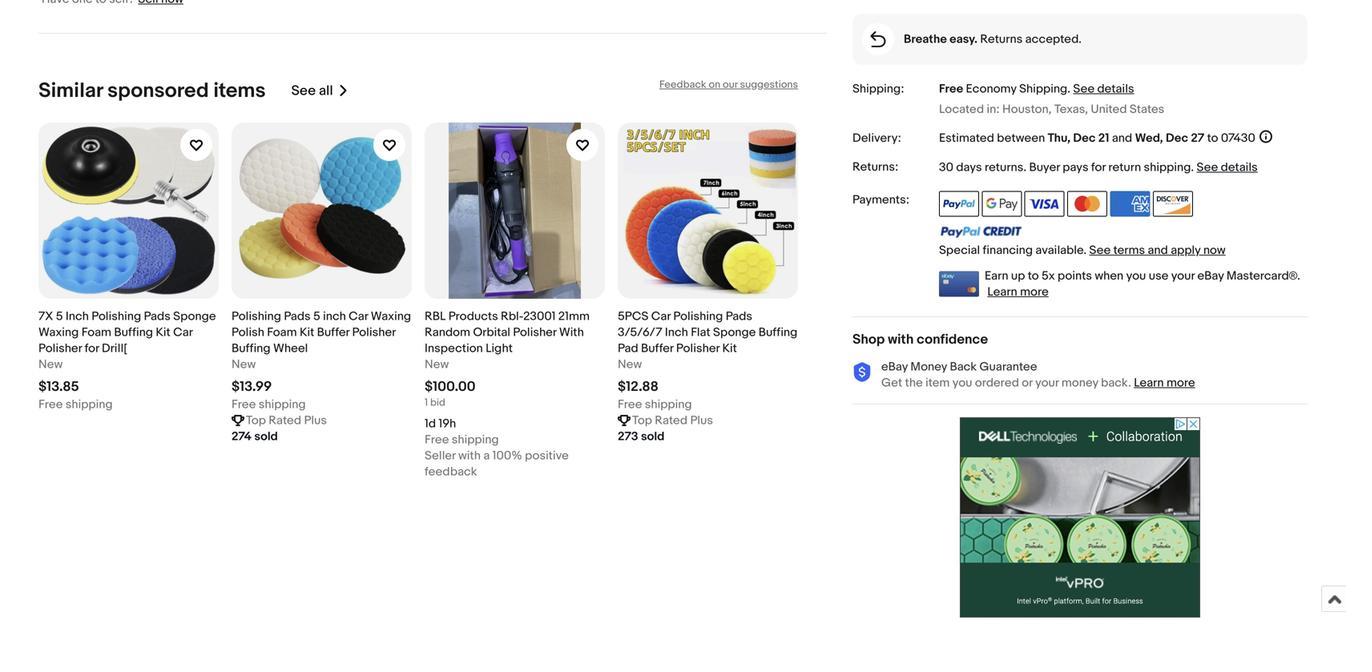 Task type: describe. For each thing, give the bounding box(es) containing it.
in:
[[987, 102, 1000, 117]]

$100.00 text field
[[425, 379, 476, 396]]

apply
[[1171, 243, 1201, 258]]

get
[[882, 376, 903, 390]]

1 horizontal spatial details
[[1221, 160, 1258, 175]]

texas,
[[1055, 102, 1089, 117]]

1 horizontal spatial learn more link
[[1135, 376, 1196, 390]]

estimated
[[940, 131, 995, 146]]

7x 5 inch polishing pads sponge waxing foam buffing kit car polisher for drill[ new $13.85 free shipping
[[38, 310, 216, 412]]

see terms and apply now link
[[1090, 243, 1226, 258]]

27
[[1192, 131, 1205, 146]]

paypal image
[[940, 191, 980, 217]]

2 horizontal spatial .
[[1192, 160, 1195, 175]]

feedback on our suggestions link
[[660, 79, 798, 91]]

similar sponsored items
[[38, 79, 266, 104]]

car inside polishing pads 5 inch car waxing polish foam kit buffer polisher buffing wheel new $13.99 free shipping
[[349, 310, 368, 324]]

polisher inside polishing pads 5 inch car waxing polish foam kit buffer polisher buffing wheel new $13.99 free shipping
[[352, 326, 396, 340]]

sponsored
[[107, 79, 209, 104]]

5x
[[1042, 269, 1056, 284]]

rated for $12.88
[[655, 414, 688, 428]]

between
[[998, 131, 1046, 146]]

inch
[[323, 310, 346, 324]]

07430
[[1222, 131, 1256, 146]]

inch inside 7x 5 inch polishing pads sponge waxing foam buffing kit car polisher for drill[ new $13.85 free shipping
[[66, 310, 89, 324]]

$13.85
[[38, 379, 79, 396]]

polishing inside 7x 5 inch polishing pads sponge waxing foam buffing kit car polisher for drill[ new $13.85 free shipping
[[92, 310, 141, 324]]

feedback on our suggestions
[[660, 79, 798, 91]]

special
[[940, 243, 981, 258]]

feedback
[[425, 465, 477, 479]]

0 horizontal spatial you
[[953, 376, 973, 390]]

free shipping text field for $13.99
[[232, 397, 306, 413]]

mastercard®.
[[1227, 269, 1301, 284]]

See all text field
[[291, 83, 333, 99]]

to inside earn up to 5x points when you use your ebay mastercard®. learn more
[[1028, 269, 1039, 284]]

polisher inside rbl products rbl-23001 21mm random orbital polisher with inspection light new $100.00 1 bid 1d 19h free shipping seller with a 100% positive feedback
[[513, 326, 557, 340]]

available.
[[1036, 243, 1087, 258]]

sold for $12.88
[[641, 430, 665, 444]]

located
[[940, 102, 985, 117]]

payments:
[[853, 193, 910, 207]]

returns
[[985, 160, 1024, 175]]

return
[[1109, 160, 1142, 175]]

waxing inside polishing pads 5 inch car waxing polish foam kit buffer polisher buffing wheel new $13.99 free shipping
[[371, 310, 411, 324]]

shop with confidence
[[853, 331, 989, 348]]

free shipping text field for $12.88
[[618, 397, 692, 413]]

free inside rbl products rbl-23001 21mm random orbital polisher with inspection light new $100.00 1 bid 1d 19h free shipping seller with a 100% positive feedback
[[425, 433, 449, 447]]

now
[[1204, 243, 1226, 258]]

car inside 5pcs car polishing pads 3/5/6/7 inch flat sponge buffing pad buffer polisher kit new $12.88 free shipping
[[652, 310, 671, 324]]

buffing for new
[[114, 326, 153, 340]]

with
[[559, 326, 584, 340]]

breathe
[[904, 32, 947, 47]]

random
[[425, 326, 471, 340]]

new text field for $13.85
[[38, 357, 63, 373]]

similar
[[38, 79, 103, 104]]

polisher inside 7x 5 inch polishing pads sponge waxing foam buffing kit car polisher for drill[ new $13.85 free shipping
[[38, 342, 82, 356]]

guarantee
[[980, 360, 1038, 374]]

rbl products rbl-23001 21mm random orbital polisher with inspection light new $100.00 1 bid 1d 19h free shipping seller with a 100% positive feedback
[[425, 310, 590, 479]]

274
[[232, 430, 252, 444]]

. for shipping
[[1068, 82, 1071, 96]]

details inside "free economy shipping . see details located in: houston, texas, united states"
[[1098, 82, 1135, 96]]

Top Rated Plus text field
[[633, 413, 713, 429]]

see all link
[[291, 79, 349, 104]]

use
[[1149, 269, 1169, 284]]

learn more
[[1135, 376, 1196, 390]]

buffer inside polishing pads 5 inch car waxing polish foam kit buffer polisher buffing wheel new $13.99 free shipping
[[317, 326, 350, 340]]

up
[[1012, 269, 1026, 284]]

get the item you ordered or your money back.
[[882, 376, 1132, 390]]

easy.
[[950, 32, 978, 47]]

21mm
[[559, 310, 590, 324]]

with inside rbl products rbl-23001 21mm random orbital polisher with inspection light new $100.00 1 bid 1d 19h free shipping seller with a 100% positive feedback
[[459, 449, 481, 463]]

1 horizontal spatial for
[[1092, 160, 1106, 175]]

ebay inside earn up to 5x points when you use your ebay mastercard®. learn more
[[1198, 269, 1225, 284]]

shipping down wed,
[[1144, 160, 1192, 175]]

ebay mastercard image
[[940, 272, 980, 297]]

all
[[319, 83, 333, 99]]

1d
[[425, 417, 436, 431]]

returns
[[981, 32, 1023, 47]]

free inside 7x 5 inch polishing pads sponge waxing foam buffing kit car polisher for drill[ new $13.85 free shipping
[[38, 398, 63, 412]]

shipping inside 7x 5 inch polishing pads sponge waxing foam buffing kit car polisher for drill[ new $13.85 free shipping
[[66, 398, 113, 412]]

visa image
[[1025, 191, 1065, 217]]

houston,
[[1003, 102, 1052, 117]]

sponge inside 7x 5 inch polishing pads sponge waxing foam buffing kit car polisher for drill[ new $13.85 free shipping
[[173, 310, 216, 324]]

shipping inside 5pcs car polishing pads 3/5/6/7 inch flat sponge buffing pad buffer polisher kit new $12.88 free shipping
[[645, 398, 692, 412]]

suggestions
[[740, 79, 798, 91]]

money
[[1062, 376, 1099, 390]]

thu,
[[1048, 131, 1071, 146]]

drill[
[[102, 342, 127, 356]]

master card image
[[1068, 191, 1108, 217]]

returns:
[[853, 160, 899, 175]]

on
[[709, 79, 721, 91]]

item
[[926, 376, 950, 390]]

top rated plus for $13.99
[[246, 414, 327, 428]]

points
[[1058, 269, 1093, 284]]

states
[[1130, 102, 1165, 117]]

273 sold text field
[[618, 429, 665, 445]]

plus for $13.99
[[304, 414, 327, 428]]

3/5/6/7
[[618, 326, 663, 340]]

shipping inside polishing pads 5 inch car waxing polish foam kit buffer polisher buffing wheel new $13.99 free shipping
[[259, 398, 306, 412]]

car inside 7x 5 inch polishing pads sponge waxing foam buffing kit car polisher for drill[ new $13.85 free shipping
[[173, 326, 193, 340]]

wheel
[[273, 342, 308, 356]]

sold for $13.99
[[254, 430, 278, 444]]

1 horizontal spatial free shipping text field
[[425, 432, 499, 448]]

new text field for $13.99
[[232, 357, 256, 373]]

united
[[1091, 102, 1128, 117]]

2 dec from the left
[[1166, 131, 1189, 146]]

274 sold
[[232, 430, 278, 444]]

1 bid text field
[[425, 397, 446, 409]]

and for terms
[[1148, 243, 1169, 258]]

$13.85 text field
[[38, 379, 79, 396]]

free inside "free economy shipping . see details located in: houston, texas, united states"
[[940, 82, 964, 96]]

rbl-
[[501, 310, 524, 324]]

ordered
[[976, 376, 1020, 390]]

1 dec from the left
[[1074, 131, 1096, 146]]

new text field for $12.88
[[618, 357, 642, 373]]

1 horizontal spatial with
[[888, 331, 914, 348]]

buffing for $12.88
[[759, 326, 798, 340]]

or
[[1022, 376, 1033, 390]]

back
[[950, 360, 977, 374]]

0 horizontal spatial your
[[1036, 376, 1059, 390]]

pad
[[618, 342, 639, 356]]

shipping inside rbl products rbl-23001 21mm random orbital polisher with inspection light new $100.00 1 bid 1d 19h free shipping seller with a 100% positive feedback
[[452, 433, 499, 447]]

0 vertical spatial see details link
[[1074, 82, 1135, 96]]

plus for $12.88
[[691, 414, 713, 428]]

our
[[723, 79, 738, 91]]

foam for $13.99
[[267, 326, 297, 340]]

1 vertical spatial ebay
[[882, 360, 908, 374]]

days
[[957, 160, 983, 175]]

$13.99
[[232, 379, 272, 396]]

new inside 5pcs car polishing pads 3/5/6/7 inch flat sponge buffing pad buffer polisher kit new $12.88 free shipping
[[618, 358, 642, 372]]

1 horizontal spatial learn
[[1135, 376, 1165, 390]]

new inside 7x 5 inch polishing pads sponge waxing foam buffing kit car polisher for drill[ new $13.85 free shipping
[[38, 358, 63, 372]]



Task type: locate. For each thing, give the bounding box(es) containing it.
shop
[[853, 331, 885, 348]]

pays
[[1063, 160, 1089, 175]]

5
[[56, 310, 63, 324], [313, 310, 320, 324]]

shipping down $13.85 text field
[[66, 398, 113, 412]]

1 horizontal spatial new text field
[[618, 357, 642, 373]]

american express image
[[1111, 191, 1151, 217]]

polisher down the 7x
[[38, 342, 82, 356]]

2 rated from the left
[[655, 414, 688, 428]]

details up united
[[1098, 82, 1135, 96]]

car up 3/5/6/7
[[652, 310, 671, 324]]

top rated plus up 274 sold text box
[[246, 414, 327, 428]]

plus down 5pcs car polishing pads 3/5/6/7 inch flat sponge buffing pad buffer polisher kit new $12.88 free shipping
[[691, 414, 713, 428]]

0 horizontal spatial kit
[[156, 326, 171, 340]]

5 right the 7x
[[56, 310, 63, 324]]

plus inside text box
[[304, 414, 327, 428]]

New text field
[[232, 357, 256, 373], [618, 357, 642, 373]]

. left 'buyer'
[[1024, 160, 1027, 175]]

rated inside text field
[[655, 414, 688, 428]]

1 horizontal spatial foam
[[267, 326, 297, 340]]

see details link
[[1074, 82, 1135, 96], [1197, 160, 1258, 175]]

the
[[906, 376, 923, 390]]

foam up drill[ at the left bottom
[[82, 326, 111, 340]]

2 polishing from the left
[[232, 310, 281, 324]]

waxing down the 7x
[[38, 326, 79, 340]]

3 new from the left
[[425, 358, 449, 372]]

your inside earn up to 5x points when you use your ebay mastercard®. learn more
[[1172, 269, 1195, 284]]

foam up wheel
[[267, 326, 297, 340]]

new text field down the inspection
[[425, 357, 449, 373]]

with left a
[[459, 449, 481, 463]]

1 horizontal spatial inch
[[665, 326, 689, 340]]

bid
[[431, 397, 446, 409]]

see
[[1074, 82, 1095, 96], [291, 83, 316, 99], [1197, 160, 1219, 175], [1090, 243, 1111, 258]]

0 horizontal spatial 5
[[56, 310, 63, 324]]

your right or
[[1036, 376, 1059, 390]]

1 top from the left
[[246, 414, 266, 428]]

1 plus from the left
[[304, 414, 327, 428]]

. for returns
[[1024, 160, 1027, 175]]

inch inside 5pcs car polishing pads 3/5/6/7 inch flat sponge buffing pad buffer polisher kit new $12.88 free shipping
[[665, 326, 689, 340]]

foam inside polishing pads 5 inch car waxing polish foam kit buffer polisher buffing wheel new $13.99 free shipping
[[267, 326, 297, 340]]

top for $12.88
[[633, 414, 653, 428]]

back.
[[1102, 376, 1132, 390]]

2 horizontal spatial pads
[[726, 310, 753, 324]]

1 horizontal spatial dec
[[1166, 131, 1189, 146]]

free shipping text field down '$12.88' text box at the bottom
[[618, 397, 692, 413]]

1 horizontal spatial buffing
[[232, 342, 271, 356]]

polisher left random
[[352, 326, 396, 340]]

dec left 21
[[1074, 131, 1096, 146]]

5pcs
[[618, 310, 649, 324]]

2 horizontal spatial free shipping text field
[[618, 397, 692, 413]]

2 new text field from the left
[[618, 357, 642, 373]]

0 horizontal spatial waxing
[[38, 326, 79, 340]]

0 vertical spatial more
[[1021, 285, 1049, 300]]

0 horizontal spatial details
[[1098, 82, 1135, 96]]

free up 'located'
[[940, 82, 964, 96]]

free
[[940, 82, 964, 96], [38, 398, 63, 412], [232, 398, 256, 412], [618, 398, 642, 412], [425, 433, 449, 447]]

rated up 273 sold text box
[[655, 414, 688, 428]]

2 horizontal spatial kit
[[723, 342, 737, 356]]

1 rated from the left
[[269, 414, 302, 428]]

buffer
[[317, 326, 350, 340], [641, 342, 674, 356]]

to
[[1208, 131, 1219, 146], [1028, 269, 1039, 284]]

3 pads from the left
[[726, 310, 753, 324]]

buffing inside polishing pads 5 inch car waxing polish foam kit buffer polisher buffing wheel new $13.99 free shipping
[[232, 342, 271, 356]]

you inside earn up to 5x points when you use your ebay mastercard®. learn more
[[1127, 269, 1147, 284]]

1 vertical spatial buffer
[[641, 342, 674, 356]]

special financing available. see terms and apply now
[[940, 243, 1226, 258]]

0 horizontal spatial for
[[85, 342, 99, 356]]

with right shop
[[888, 331, 914, 348]]

19h
[[439, 417, 456, 431]]

rated
[[269, 414, 302, 428], [655, 414, 688, 428]]

1 vertical spatial learn more link
[[1135, 376, 1196, 390]]

2 pads from the left
[[284, 310, 311, 324]]

1
[[425, 397, 428, 409]]

1 vertical spatial your
[[1036, 376, 1059, 390]]

polishing inside 5pcs car polishing pads 3/5/6/7 inch flat sponge buffing pad buffer polisher kit new $12.88 free shipping
[[674, 310, 723, 324]]

sold right 273
[[641, 430, 665, 444]]

car left polish
[[173, 326, 193, 340]]

1 vertical spatial details
[[1221, 160, 1258, 175]]

.
[[1068, 82, 1071, 96], [1024, 160, 1027, 175], [1192, 160, 1195, 175]]

1 sold from the left
[[254, 430, 278, 444]]

0 horizontal spatial sponge
[[173, 310, 216, 324]]

free down $12.88
[[618, 398, 642, 412]]

1 5 from the left
[[56, 310, 63, 324]]

free down $13.99 text box
[[232, 398, 256, 412]]

paypal credit image
[[940, 226, 1023, 238]]

0 horizontal spatial inch
[[66, 310, 89, 324]]

1 foam from the left
[[82, 326, 111, 340]]

shipping up top rated plus text box
[[259, 398, 306, 412]]

274 sold text field
[[232, 429, 278, 445]]

plus down polishing pads 5 inch car waxing polish foam kit buffer polisher buffing wheel new $13.99 free shipping
[[304, 414, 327, 428]]

kit inside 7x 5 inch polishing pads sponge waxing foam buffing kit car polisher for drill[ new $13.85 free shipping
[[156, 326, 171, 340]]

dec left 27
[[1166, 131, 1189, 146]]

0 vertical spatial inch
[[66, 310, 89, 324]]

foam inside 7x 5 inch polishing pads sponge waxing foam buffing kit car polisher for drill[ new $13.85 free shipping
[[82, 326, 111, 340]]

0 vertical spatial learn
[[988, 285, 1018, 300]]

1 horizontal spatial car
[[349, 310, 368, 324]]

free economy shipping . see details located in: houston, texas, united states
[[940, 82, 1165, 117]]

see details link down "07430"
[[1197, 160, 1258, 175]]

new text field up the $13.99
[[232, 357, 256, 373]]

kit inside 5pcs car polishing pads 3/5/6/7 inch flat sponge buffing pad buffer polisher kit new $12.88 free shipping
[[723, 342, 737, 356]]

buffing up drill[ at the left bottom
[[114, 326, 153, 340]]

5 inside 7x 5 inch polishing pads sponge waxing foam buffing kit car polisher for drill[ new $13.85 free shipping
[[56, 310, 63, 324]]

with details__icon image
[[871, 31, 886, 47], [853, 363, 872, 383]]

1 new text field from the left
[[232, 357, 256, 373]]

1 horizontal spatial new text field
[[425, 357, 449, 373]]

polishing inside polishing pads 5 inch car waxing polish foam kit buffer polisher buffing wheel new $13.99 free shipping
[[232, 310, 281, 324]]

0 vertical spatial you
[[1127, 269, 1147, 284]]

free shipping text field down 19h
[[425, 432, 499, 448]]

2 new from the left
[[232, 358, 256, 372]]

. down 27
[[1192, 160, 1195, 175]]

4 new from the left
[[618, 358, 642, 372]]

buffing down polish
[[232, 342, 271, 356]]

1 vertical spatial to
[[1028, 269, 1039, 284]]

see up the when
[[1090, 243, 1111, 258]]

kit
[[156, 326, 171, 340], [300, 326, 314, 340], [723, 342, 737, 356]]

waxing left rbl
[[371, 310, 411, 324]]

waxing
[[371, 310, 411, 324], [38, 326, 79, 340]]

foam for new
[[82, 326, 111, 340]]

positive
[[525, 449, 569, 463]]

top up 273 sold text box
[[633, 414, 653, 428]]

5pcs car polishing pads 3/5/6/7 inch flat sponge buffing pad buffer polisher kit new $12.88 free shipping
[[618, 310, 798, 412]]

details down "07430"
[[1221, 160, 1258, 175]]

top inside text box
[[246, 414, 266, 428]]

Top Rated Plus text field
[[246, 413, 327, 429]]

1 horizontal spatial sold
[[641, 430, 665, 444]]

kit inside polishing pads 5 inch car waxing polish foam kit buffer polisher buffing wheel new $13.99 free shipping
[[300, 326, 314, 340]]

and
[[1113, 131, 1133, 146], [1148, 243, 1169, 258]]

0 horizontal spatial ebay
[[882, 360, 908, 374]]

1 horizontal spatial 5
[[313, 310, 320, 324]]

a
[[484, 449, 490, 463]]

free up seller
[[425, 433, 449, 447]]

273 sold
[[618, 430, 665, 444]]

flat
[[691, 326, 711, 340]]

shipping up top rated plus text field
[[645, 398, 692, 412]]

New text field
[[38, 357, 63, 373], [425, 357, 449, 373]]

plus
[[304, 414, 327, 428], [691, 414, 713, 428]]

new text field up $13.85 text field
[[38, 357, 63, 373]]

0 horizontal spatial .
[[1024, 160, 1027, 175]]

top inside text field
[[633, 414, 653, 428]]

see down 27
[[1197, 160, 1219, 175]]

1 vertical spatial sponge
[[714, 326, 756, 340]]

see up texas,
[[1074, 82, 1095, 96]]

sold right 274
[[254, 430, 278, 444]]

0 vertical spatial sponge
[[173, 310, 216, 324]]

to right 27
[[1208, 131, 1219, 146]]

0 horizontal spatial top rated plus
[[246, 414, 327, 428]]

more right the back.
[[1167, 376, 1196, 390]]

learn right the back.
[[1135, 376, 1165, 390]]

1 horizontal spatial and
[[1148, 243, 1169, 258]]

0 vertical spatial and
[[1113, 131, 1133, 146]]

pads
[[144, 310, 171, 324], [284, 310, 311, 324], [726, 310, 753, 324]]

rated up 274 sold text box
[[269, 414, 302, 428]]

polishing up 'flat'
[[674, 310, 723, 324]]

plus inside text field
[[691, 414, 713, 428]]

more inside earn up to 5x points when you use your ebay mastercard®. learn more
[[1021, 285, 1049, 300]]

advertisement region
[[960, 417, 1201, 618]]

0 horizontal spatial new text field
[[232, 357, 256, 373]]

0 horizontal spatial dec
[[1074, 131, 1096, 146]]

0 horizontal spatial buffing
[[114, 326, 153, 340]]

2 horizontal spatial polishing
[[674, 310, 723, 324]]

21
[[1099, 131, 1110, 146]]

learn more link
[[988, 285, 1049, 300], [1135, 376, 1196, 390]]

0 vertical spatial waxing
[[371, 310, 411, 324]]

feedback
[[660, 79, 707, 91]]

1 horizontal spatial waxing
[[371, 310, 411, 324]]

buffing right 'flat'
[[759, 326, 798, 340]]

new text field down the 'pad'
[[618, 357, 642, 373]]

free inside polishing pads 5 inch car waxing polish foam kit buffer polisher buffing wheel new $13.99 free shipping
[[232, 398, 256, 412]]

to left the 5x
[[1028, 269, 1039, 284]]

polisher down 'flat'
[[677, 342, 720, 356]]

pads inside 7x 5 inch polishing pads sponge waxing foam buffing kit car polisher for drill[ new $13.85 free shipping
[[144, 310, 171, 324]]

polishing up polish
[[232, 310, 281, 324]]

. up texas,
[[1068, 82, 1071, 96]]

0 horizontal spatial with
[[459, 449, 481, 463]]

top rated plus for $12.88
[[633, 414, 713, 428]]

earn up to 5x points when you use your ebay mastercard®. learn more
[[985, 269, 1301, 300]]

buffer down 3/5/6/7
[[641, 342, 674, 356]]

pads inside 5pcs car polishing pads 3/5/6/7 inch flat sponge buffing pad buffer polisher kit new $12.88 free shipping
[[726, 310, 753, 324]]

seller
[[425, 449, 456, 463]]

for inside 7x 5 inch polishing pads sponge waxing foam buffing kit car polisher for drill[ new $13.85 free shipping
[[85, 342, 99, 356]]

learn inside earn up to 5x points when you use your ebay mastercard®. learn more
[[988, 285, 1018, 300]]

buffer inside 5pcs car polishing pads 3/5/6/7 inch flat sponge buffing pad buffer polisher kit new $12.88 free shipping
[[641, 342, 674, 356]]

1 vertical spatial learn
[[1135, 376, 1165, 390]]

rated for $13.99
[[269, 414, 302, 428]]

see all
[[291, 83, 333, 99]]

30
[[940, 160, 954, 175]]

you down back
[[953, 376, 973, 390]]

1 vertical spatial waxing
[[38, 326, 79, 340]]

1 horizontal spatial ebay
[[1198, 269, 1225, 284]]

0 vertical spatial with
[[888, 331, 914, 348]]

2 horizontal spatial car
[[652, 310, 671, 324]]

polisher
[[352, 326, 396, 340], [513, 326, 557, 340], [38, 342, 82, 356], [677, 342, 720, 356]]

discover image
[[1153, 191, 1194, 217]]

polish
[[232, 326, 264, 340]]

free shipping text field down the $13.99
[[232, 397, 306, 413]]

items
[[214, 79, 266, 104]]

0 horizontal spatial polishing
[[92, 310, 141, 324]]

5 left the inch
[[313, 310, 320, 324]]

estimated between thu, dec 21 and wed, dec 27 to 07430
[[940, 131, 1256, 146]]

learn
[[988, 285, 1018, 300], [1135, 376, 1165, 390]]

products
[[449, 310, 498, 324]]

shipping
[[1144, 160, 1192, 175], [66, 398, 113, 412], [259, 398, 306, 412], [645, 398, 692, 412], [452, 433, 499, 447]]

see inside see all link
[[291, 83, 316, 99]]

Seller with a 100% positive feedback text field
[[425, 448, 605, 480]]

0 horizontal spatial new text field
[[38, 357, 63, 373]]

1 horizontal spatial plus
[[691, 414, 713, 428]]

0 horizontal spatial plus
[[304, 414, 327, 428]]

0 horizontal spatial rated
[[269, 414, 302, 428]]

new down the 'pad'
[[618, 358, 642, 372]]

1 horizontal spatial sponge
[[714, 326, 756, 340]]

$100.00
[[425, 379, 476, 396]]

0 horizontal spatial more
[[1021, 285, 1049, 300]]

0 vertical spatial with details__icon image
[[871, 31, 886, 47]]

see inside "free economy shipping . see details located in: houston, texas, united states"
[[1074, 82, 1095, 96]]

1 horizontal spatial pads
[[284, 310, 311, 324]]

1 horizontal spatial top rated plus
[[633, 414, 713, 428]]

1 horizontal spatial kit
[[300, 326, 314, 340]]

buffing inside 7x 5 inch polishing pads sponge waxing foam buffing kit car polisher for drill[ new $13.85 free shipping
[[114, 326, 153, 340]]

1 horizontal spatial buffer
[[641, 342, 674, 356]]

sponge
[[173, 310, 216, 324], [714, 326, 756, 340]]

1 vertical spatial for
[[85, 342, 99, 356]]

1 vertical spatial inch
[[665, 326, 689, 340]]

$12.88 text field
[[618, 379, 659, 396]]

with details__icon image for breathe easy.
[[871, 31, 886, 47]]

top for $13.99
[[246, 414, 266, 428]]

1d 19h text field
[[425, 416, 456, 432]]

0 horizontal spatial foam
[[82, 326, 111, 340]]

0 horizontal spatial free shipping text field
[[232, 397, 306, 413]]

earn
[[985, 269, 1009, 284]]

1 horizontal spatial .
[[1068, 82, 1071, 96]]

buffer down the inch
[[317, 326, 350, 340]]

inspection
[[425, 342, 483, 356]]

1 new text field from the left
[[38, 357, 63, 373]]

1 horizontal spatial see details link
[[1197, 160, 1258, 175]]

with details__icon image for ebay money back guarantee
[[853, 363, 872, 383]]

rbl
[[425, 310, 446, 324]]

ebay down now
[[1198, 269, 1225, 284]]

new up $13.85 text field
[[38, 358, 63, 372]]

and for 21
[[1113, 131, 1133, 146]]

0 horizontal spatial sold
[[254, 430, 278, 444]]

see details link up united
[[1074, 82, 1135, 96]]

new text field for $100.00
[[425, 357, 449, 373]]

foam
[[82, 326, 111, 340], [267, 326, 297, 340]]

ebay money back guarantee
[[882, 360, 1038, 374]]

$12.88
[[618, 379, 659, 396]]

orbital
[[473, 326, 511, 340]]

0 horizontal spatial buffer
[[317, 326, 350, 340]]

google pay image
[[982, 191, 1022, 217]]

polishing pads 5 inch car waxing polish foam kit buffer polisher buffing wheel new $13.99 free shipping
[[232, 310, 411, 412]]

1 horizontal spatial to
[[1208, 131, 1219, 146]]

0 vertical spatial buffer
[[317, 326, 350, 340]]

financing
[[983, 243, 1033, 258]]

1 horizontal spatial you
[[1127, 269, 1147, 284]]

1 vertical spatial you
[[953, 376, 973, 390]]

2 sold from the left
[[641, 430, 665, 444]]

0 horizontal spatial top
[[246, 414, 266, 428]]

0 horizontal spatial learn more link
[[988, 285, 1049, 300]]

inch left 'flat'
[[665, 326, 689, 340]]

inch
[[66, 310, 89, 324], [665, 326, 689, 340]]

3 polishing from the left
[[674, 310, 723, 324]]

breathe easy. returns accepted.
[[904, 32, 1082, 47]]

sold
[[254, 430, 278, 444], [641, 430, 665, 444]]

rated inside text box
[[269, 414, 302, 428]]

2 new text field from the left
[[425, 357, 449, 373]]

more down the 5x
[[1021, 285, 1049, 300]]

learn more link down up
[[988, 285, 1049, 300]]

5 inside polishing pads 5 inch car waxing polish foam kit buffer polisher buffing wheel new $13.99 free shipping
[[313, 310, 320, 324]]

2 top from the left
[[633, 414, 653, 428]]

2 top rated plus from the left
[[633, 414, 713, 428]]

1 horizontal spatial top
[[633, 414, 653, 428]]

for left drill[ at the left bottom
[[85, 342, 99, 356]]

for right pays
[[1092, 160, 1106, 175]]

1 top rated plus from the left
[[246, 414, 327, 428]]

learn more link right the back.
[[1135, 376, 1196, 390]]

2 foam from the left
[[267, 326, 297, 340]]

shipping up a
[[452, 433, 499, 447]]

273
[[618, 430, 639, 444]]

new inside rbl products rbl-23001 21mm random orbital polisher with inspection light new $100.00 1 bid 1d 19h free shipping seller with a 100% positive feedback
[[425, 358, 449, 372]]

0 vertical spatial to
[[1208, 131, 1219, 146]]

your right use
[[1172, 269, 1195, 284]]

2 plus from the left
[[691, 414, 713, 428]]

top up 274 sold
[[246, 414, 266, 428]]

new down the inspection
[[425, 358, 449, 372]]

car right the inch
[[349, 310, 368, 324]]

free inside 5pcs car polishing pads 3/5/6/7 inch flat sponge buffing pad buffer polisher kit new $12.88 free shipping
[[618, 398, 642, 412]]

learn down earn
[[988, 285, 1018, 300]]

1 horizontal spatial your
[[1172, 269, 1195, 284]]

1 polishing from the left
[[92, 310, 141, 324]]

1 horizontal spatial rated
[[655, 414, 688, 428]]

free down $13.85 text field
[[38, 398, 63, 412]]

and up use
[[1148, 243, 1169, 258]]

polisher inside 5pcs car polishing pads 3/5/6/7 inch flat sponge buffing pad buffer polisher kit new $12.88 free shipping
[[677, 342, 720, 356]]

0 horizontal spatial pads
[[144, 310, 171, 324]]

terms
[[1114, 243, 1146, 258]]

shipping:
[[853, 82, 905, 96]]

with details__icon image left get
[[853, 363, 872, 383]]

2 horizontal spatial buffing
[[759, 326, 798, 340]]

0 horizontal spatial see details link
[[1074, 82, 1135, 96]]

shipping
[[1020, 82, 1068, 96]]

0 horizontal spatial learn
[[988, 285, 1018, 300]]

polisher down the 23001
[[513, 326, 557, 340]]

new up the $13.99
[[232, 358, 256, 372]]

Free shipping text field
[[232, 397, 306, 413], [618, 397, 692, 413], [425, 432, 499, 448]]

1 vertical spatial and
[[1148, 243, 1169, 258]]

0 vertical spatial learn more link
[[988, 285, 1049, 300]]

Free shipping text field
[[38, 397, 113, 413]]

with details__icon image left breathe
[[871, 31, 886, 47]]

0 vertical spatial for
[[1092, 160, 1106, 175]]

1 horizontal spatial polishing
[[232, 310, 281, 324]]

ebay up get
[[882, 360, 908, 374]]

pads inside polishing pads 5 inch car waxing polish foam kit buffer polisher buffing wheel new $13.99 free shipping
[[284, 310, 311, 324]]

buffing inside 5pcs car polishing pads 3/5/6/7 inch flat sponge buffing pad buffer polisher kit new $12.88 free shipping
[[759, 326, 798, 340]]

delivery:
[[853, 131, 902, 146]]

accepted.
[[1026, 32, 1082, 47]]

1 horizontal spatial more
[[1167, 376, 1196, 390]]

see left all at the left top of the page
[[291, 83, 316, 99]]

0 vertical spatial details
[[1098, 82, 1135, 96]]

1 pads from the left
[[144, 310, 171, 324]]

2 5 from the left
[[313, 310, 320, 324]]

and right 21
[[1113, 131, 1133, 146]]

$13.99 text field
[[232, 379, 272, 396]]

confidence
[[917, 331, 989, 348]]

light
[[486, 342, 513, 356]]

economy
[[966, 82, 1017, 96]]

waxing inside 7x 5 inch polishing pads sponge waxing foam buffing kit car polisher for drill[ new $13.85 free shipping
[[38, 326, 79, 340]]

1 vertical spatial with
[[459, 449, 481, 463]]

car
[[349, 310, 368, 324], [652, 310, 671, 324], [173, 326, 193, 340]]

polishing up drill[ at the left bottom
[[92, 310, 141, 324]]

0 vertical spatial your
[[1172, 269, 1195, 284]]

inch right the 7x
[[66, 310, 89, 324]]

details
[[1098, 82, 1135, 96], [1221, 160, 1258, 175]]

you left use
[[1127, 269, 1147, 284]]

23001
[[524, 310, 556, 324]]

top rated plus up 273 sold text box
[[633, 414, 713, 428]]

top
[[246, 414, 266, 428], [633, 414, 653, 428]]

sponge inside 5pcs car polishing pads 3/5/6/7 inch flat sponge buffing pad buffer polisher kit new $12.88 free shipping
[[714, 326, 756, 340]]

1 new from the left
[[38, 358, 63, 372]]

. inside "free economy shipping . see details located in: houston, texas, united states"
[[1068, 82, 1071, 96]]

1 vertical spatial more
[[1167, 376, 1196, 390]]

new inside polishing pads 5 inch car waxing polish foam kit buffer polisher buffing wheel new $13.99 free shipping
[[232, 358, 256, 372]]

7x
[[38, 310, 53, 324]]



Task type: vqa. For each thing, say whether or not it's contained in the screenshot.
learn to the top
yes



